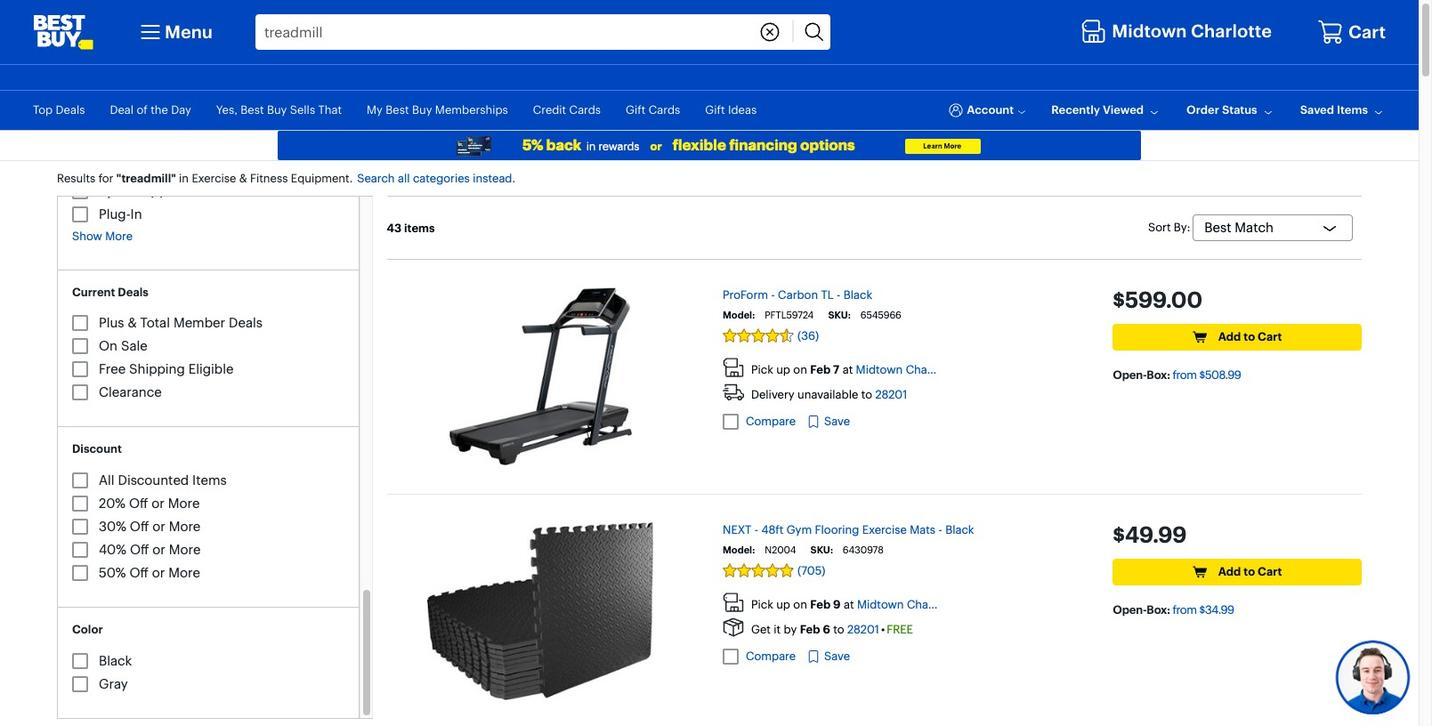 Task type: vqa. For each thing, say whether or not it's contained in the screenshot.
the Discount
yes



Task type: describe. For each thing, give the bounding box(es) containing it.
delivery unavailable to 28201
[[752, 387, 908, 401]]

•
[[881, 622, 885, 636]]

from $508.99
[[1173, 368, 1242, 382]]

cart for $599.00
[[1258, 330, 1283, 344]]

advertisement element
[[278, 131, 1142, 160]]

midtown for $599.00
[[856, 363, 903, 377]]

cart link
[[1318, 19, 1386, 45]]

43 items
[[387, 221, 435, 235]]

carbon
[[778, 288, 818, 302]]

included
[[168, 182, 222, 199]]

proform - carbon tl - black - front_zoom image
[[449, 288, 632, 466]]

next
[[723, 523, 752, 537]]

at for $599.00
[[843, 363, 853, 377]]

order
[[1187, 102, 1220, 116]]

Clearance checkbox
[[72, 385, 88, 401]]

shop with an expert link
[[322, 0, 430, 15]]

add to cart button for $49.99
[[1113, 559, 1362, 586]]

2 horizontal spatial black
[[946, 523, 975, 537]]

plus & total member deals link
[[99, 315, 263, 332]]

compare checkbox for $49.99
[[723, 649, 739, 665]]

model: for $599.00
[[723, 309, 755, 322]]

off for 20%
[[129, 495, 148, 512]]

or for 50%
[[152, 565, 165, 582]]

results
[[57, 171, 96, 185]]

midtown for $49.99
[[857, 598, 904, 612]]

Type to search. Navigate forward to hear suggestions text field
[[256, 14, 756, 50]]

cart for $49.99
[[1258, 565, 1283, 579]]

50% Off or More checkbox
[[72, 566, 88, 582]]

off for 50%
[[130, 565, 149, 582]]

up for $599.00
[[777, 363, 791, 377]]

off for 40%
[[130, 542, 149, 559]]

50% off or more
[[99, 565, 200, 582]]

order status
[[1187, 102, 1258, 116]]

clearance
[[99, 384, 162, 401]]

current
[[72, 285, 115, 299]]

50%
[[99, 565, 126, 582]]

items
[[404, 221, 435, 235]]

(705) link
[[723, 563, 1085, 578]]

eligible
[[189, 361, 234, 378]]

of
[[137, 102, 148, 116]]

recently
[[1052, 102, 1101, 116]]

speaker(s) included
[[99, 182, 222, 199]]

off for 30%
[[130, 518, 149, 535]]

0 horizontal spatial exercise
[[192, 171, 236, 185]]

credit
[[533, 102, 566, 116]]

best buy outlet link
[[100, 0, 183, 15]]

1 horizontal spatial black
[[844, 288, 873, 302]]

1 vertical spatial &
[[128, 315, 137, 332]]

equipment
[[291, 171, 350, 185]]

buy right my
[[412, 102, 432, 116]]

get it by feb 6 to 28201 • free
[[752, 622, 914, 636]]

All Discounted Items checkbox
[[72, 473, 88, 489]]

sku: for $49.99
[[811, 544, 833, 557]]

(705)
[[798, 563, 826, 578]]

free
[[99, 361, 126, 378]]

open-box: from $508.99
[[1113, 368, 1242, 382]]

account
[[967, 102, 1014, 116]]

save button for $599.00
[[807, 413, 851, 431]]

unavailable
[[798, 387, 859, 401]]

get
[[752, 622, 771, 636]]

cards for credit cards
[[569, 102, 601, 116]]

best right yes, at top
[[241, 102, 264, 116]]

feb for $599.00
[[811, 363, 831, 377]]

tl
[[821, 288, 834, 302]]

all discounted items link
[[99, 472, 227, 489]]

add for $49.99
[[1219, 565, 1242, 579]]

instead.
[[473, 171, 516, 185]]

cards for gift cards
[[649, 102, 681, 116]]

pick for $599.00
[[752, 363, 774, 377]]

Free Shipping Eligible checkbox
[[72, 362, 88, 378]]

gift ideas
[[706, 102, 757, 116]]

gift for gift ideas
[[706, 102, 725, 116]]

yes,
[[216, 102, 238, 116]]

gift ideas link
[[706, 102, 757, 116]]

add for $599.00
[[1219, 330, 1242, 344]]

business
[[254, 0, 301, 14]]

feb for $49.99
[[811, 598, 831, 612]]

or for 30%
[[152, 518, 165, 535]]

2 horizontal spatial deals
[[229, 315, 263, 332]]

n2004
[[765, 544, 797, 557]]

flooring
[[815, 523, 860, 537]]

charlotte inside midtown charlotte dropdown button
[[1191, 19, 1272, 41]]

pftl59724
[[765, 309, 814, 322]]

gray
[[99, 676, 128, 693]]

Speaker(s) Included checkbox
[[72, 183, 88, 199]]

free shipping eligible link
[[99, 361, 234, 378]]

account button
[[950, 101, 1027, 119]]

clearance link
[[99, 384, 162, 401]]

deal
[[110, 102, 134, 116]]

cart icon image
[[1318, 19, 1345, 45]]

my best buy memberships
[[367, 102, 508, 116]]

it
[[774, 622, 781, 636]]

utility element
[[33, 90, 1386, 130]]

open- for $49.99
[[1113, 603, 1147, 617]]

add to cart for $599.00
[[1219, 330, 1283, 344]]

- right the tl
[[837, 288, 841, 302]]

next - 48ft gym flooring exercise mats - black
[[723, 523, 975, 537]]

shop with an expert
[[322, 0, 430, 14]]

midtown charlotte button
[[1081, 15, 1277, 49]]

6
[[823, 622, 831, 636]]

proform - carbon tl - black link
[[723, 288, 873, 302]]

recently viewed
[[1052, 102, 1144, 116]]

on sale
[[99, 338, 148, 355]]

on for $49.99
[[794, 598, 808, 612]]

2 vertical spatial black
[[99, 653, 132, 670]]

best buy business link
[[204, 0, 301, 15]]

memberships
[[435, 102, 508, 116]]

at for $49.99
[[844, 598, 854, 612]]

viewed
[[1103, 102, 1144, 116]]

best buy help human beacon image
[[1335, 640, 1411, 715]]

20% off or more
[[99, 495, 200, 512]]

43
[[387, 221, 402, 235]]

on sale link
[[99, 338, 148, 355]]

my
[[367, 102, 383, 116]]

1 vertical spatial 28201
[[848, 622, 880, 636]]

Plug-In checkbox
[[72, 207, 88, 223]]

order status button
[[1187, 102, 1276, 118]]

proform - carbon tl - black
[[723, 288, 873, 302]]

sale
[[121, 338, 148, 355]]

charlotte for $599.00
[[906, 363, 957, 377]]

.
[[350, 171, 353, 185]]

for
[[99, 171, 113, 185]]

all
[[99, 472, 115, 489]]

outlet
[[149, 0, 183, 14]]

1 horizontal spatial &
[[239, 171, 247, 185]]

sort by:
[[1149, 220, 1191, 235]]

yardbird
[[33, 0, 78, 14]]



Task type: locate. For each thing, give the bounding box(es) containing it.
search all categories instead. link
[[353, 171, 520, 185]]

1 vertical spatial pick
[[752, 598, 774, 612]]

1 vertical spatial charlotte
[[906, 363, 957, 377]]

add up from $34.99
[[1219, 565, 1242, 579]]

plus & total member deals
[[99, 315, 263, 332]]

expert
[[396, 0, 430, 14]]

0 horizontal spatial deals
[[56, 102, 85, 116]]

sells
[[290, 102, 315, 116]]

40%
[[99, 542, 126, 559]]

on for $599.00
[[794, 363, 808, 377]]

add to cart up the from $508.99
[[1219, 330, 1283, 344]]

buy left sells at the left
[[267, 102, 287, 116]]

0 vertical spatial open-
[[1113, 368, 1147, 382]]

midtown charlotte button down '(36)' link at top
[[856, 363, 957, 377]]

add
[[1219, 330, 1242, 344], [1219, 565, 1242, 579]]

compare for $599.00
[[746, 414, 796, 428]]

or for 40%
[[153, 542, 166, 559]]

off up 30% off or more 'link'
[[129, 495, 148, 512]]

gift cards
[[626, 102, 681, 116]]

28201 down the pick up on feb 7 at midtown charlotte
[[876, 387, 908, 401]]

1 model: from the top
[[723, 309, 755, 322]]

2 vertical spatial charlotte
[[907, 598, 958, 612]]

1 save from the top
[[825, 414, 851, 428]]

delivery
[[752, 387, 795, 401]]

1 add from the top
[[1219, 330, 1242, 344]]

add to cart button for $599.00
[[1113, 324, 1362, 351]]

pick up the delivery
[[752, 363, 774, 377]]

show
[[72, 229, 102, 243]]

deals for current deals
[[118, 285, 149, 299]]

2 compare from the top
[[746, 649, 796, 663]]

cards up advertisement element
[[649, 102, 681, 116]]

50% off or more link
[[99, 565, 200, 582]]

day
[[171, 102, 191, 116]]

1 vertical spatial items
[[192, 472, 227, 489]]

exercise right in
[[192, 171, 236, 185]]

1 box: from the top
[[1147, 368, 1171, 382]]

proform
[[723, 288, 768, 302]]

1 vertical spatial exercise
[[863, 523, 907, 537]]

midtown charlotte button for $49.99
[[857, 598, 958, 612]]

best inside best buy outlet link
[[100, 0, 123, 14]]

at right 7
[[843, 363, 853, 377]]

1 vertical spatial model:
[[723, 544, 755, 557]]

2 pick from the top
[[752, 598, 774, 612]]

1 pick from the top
[[752, 363, 774, 377]]

$599.00
[[1113, 287, 1203, 314]]

deals up the plus
[[118, 285, 149, 299]]

2 add to cart button from the top
[[1113, 559, 1362, 586]]

off up 50% off or more
[[130, 542, 149, 559]]

pick up get
[[752, 598, 774, 612]]

model:
[[723, 309, 755, 322], [723, 544, 755, 557]]

0 vertical spatial charlotte
[[1191, 19, 1272, 41]]

pick
[[752, 363, 774, 377], [752, 598, 774, 612]]

on down (36)
[[794, 363, 808, 377]]

feb left 7
[[811, 363, 831, 377]]

box: left the from $508.99
[[1147, 368, 1171, 382]]

compare down it
[[746, 649, 796, 663]]

1 open- from the top
[[1113, 368, 1147, 382]]

speaker(s)
[[99, 182, 164, 199]]

2 vertical spatial cart
[[1258, 565, 1283, 579]]

Compare checkbox
[[723, 414, 739, 430], [723, 649, 739, 665]]

midtown charlotte button up free
[[857, 598, 958, 612]]

gift
[[626, 102, 646, 116], [706, 102, 725, 116]]

0 vertical spatial model:
[[723, 309, 755, 322]]

more up 40% off or more
[[169, 518, 201, 535]]

compare
[[746, 414, 796, 428], [746, 649, 796, 663]]

1 vertical spatial up
[[777, 598, 791, 612]]

shop
[[322, 0, 350, 14]]

more for 30% off or more
[[169, 518, 201, 535]]

at right 9
[[844, 598, 854, 612]]

color
[[72, 623, 103, 637]]

save down delivery unavailable to 28201
[[825, 414, 851, 428]]

sort
[[1149, 220, 1171, 235]]

1 vertical spatial add to cart button
[[1113, 559, 1362, 586]]

1 compare from the top
[[746, 414, 796, 428]]

best up menu
[[204, 0, 228, 14]]

28201 left •
[[848, 622, 880, 636]]

gym
[[787, 523, 812, 537]]

1 vertical spatial open-
[[1113, 603, 1147, 617]]

gift right the credit cards
[[626, 102, 646, 116]]

Gray checkbox
[[72, 677, 88, 693]]

box: for $599.00
[[1147, 368, 1171, 382]]

0 vertical spatial &
[[239, 171, 247, 185]]

Black checkbox
[[72, 654, 88, 670]]

pick up on feb 9 at midtown charlotte
[[752, 598, 958, 612]]

deals right the top
[[56, 102, 85, 116]]

1 vertical spatial on
[[794, 598, 808, 612]]

free
[[887, 622, 914, 636]]

ideas
[[728, 102, 757, 116]]

1 vertical spatial midtown charlotte button
[[857, 598, 958, 612]]

0 vertical spatial items
[[1337, 102, 1369, 116]]

1 cards from the left
[[569, 102, 601, 116]]

gray link
[[99, 676, 128, 693]]

0 vertical spatial cart
[[1349, 20, 1386, 43]]

up up the delivery
[[777, 363, 791, 377]]

- right mats
[[939, 523, 943, 537]]

28201 button left •
[[848, 622, 880, 636]]

next - 48ft gym flooring exercise mats - black - front_zoom image
[[428, 523, 654, 701]]

0 vertical spatial on
[[794, 363, 808, 377]]

0 vertical spatial box:
[[1147, 368, 1171, 382]]

& left fitness
[[239, 171, 247, 185]]

2 up from the top
[[777, 598, 791, 612]]

1 add to cart button from the top
[[1113, 324, 1362, 351]]

compare for $49.99
[[746, 649, 796, 663]]

plug-
[[99, 206, 131, 223]]

1 horizontal spatial gift
[[706, 102, 725, 116]]

1 vertical spatial deals
[[118, 285, 149, 299]]

model: down next at the bottom right of the page
[[723, 544, 755, 557]]

charlotte
[[1191, 19, 1272, 41], [906, 363, 957, 377], [907, 598, 958, 612]]

1 on from the top
[[794, 363, 808, 377]]

exercise up 6430978
[[863, 523, 907, 537]]

open- left the from $508.99
[[1113, 368, 1147, 382]]

up
[[777, 363, 791, 377], [777, 598, 791, 612]]

off down 20% off or more link
[[130, 518, 149, 535]]

my best buy memberships link
[[367, 102, 508, 116]]

top deals link
[[33, 102, 85, 116]]

deal of the day link
[[110, 102, 191, 116]]

1 horizontal spatial deals
[[118, 285, 149, 299]]

1 add to cart from the top
[[1219, 330, 1283, 344]]

save button down "6"
[[807, 648, 851, 666]]

1 vertical spatial black
[[946, 523, 975, 537]]

charlotte down '(36)' link at top
[[906, 363, 957, 377]]

items inside dropdown button
[[1337, 102, 1369, 116]]

0 horizontal spatial gift
[[626, 102, 646, 116]]

sku: down the tl
[[828, 309, 851, 322]]

0 vertical spatial add to cart button
[[1113, 324, 1362, 351]]

feb left 9
[[811, 598, 831, 612]]

1 save button from the top
[[807, 413, 851, 431]]

midtown up •
[[857, 598, 904, 612]]

0 vertical spatial at
[[843, 363, 853, 377]]

up up it
[[777, 598, 791, 612]]

0 horizontal spatial &
[[128, 315, 137, 332]]

credit cards
[[533, 102, 601, 116]]

menu button
[[136, 18, 213, 46]]

0 vertical spatial exercise
[[192, 171, 236, 185]]

0 horizontal spatial black
[[99, 653, 132, 670]]

items right saved
[[1337, 102, 1369, 116]]

show more button
[[72, 229, 133, 244]]

show more
[[72, 229, 133, 243]]

or for 20%
[[152, 495, 165, 512]]

2 add to cart from the top
[[1219, 565, 1283, 579]]

midtown up viewed
[[1112, 19, 1187, 41]]

48ft
[[762, 523, 784, 537]]

off down 40% off or more
[[130, 565, 149, 582]]

0 vertical spatial save button
[[807, 413, 851, 431]]

gift for gift cards
[[626, 102, 646, 116]]

items
[[1337, 102, 1369, 116], [192, 472, 227, 489]]

menu
[[165, 20, 213, 43]]

1 gift from the left
[[626, 102, 646, 116]]

0 vertical spatial midtown charlotte button
[[856, 363, 957, 377]]

in
[[131, 206, 142, 223]]

sku: up (705)
[[811, 544, 833, 557]]

1 vertical spatial sku:
[[811, 544, 833, 557]]

or down 30% off or more 'link'
[[153, 542, 166, 559]]

free shipping eligible
[[99, 361, 234, 378]]

0 horizontal spatial items
[[192, 472, 227, 489]]

1 vertical spatial at
[[844, 598, 854, 612]]

On Sale checkbox
[[72, 339, 88, 355]]

0 vertical spatial sku:
[[828, 309, 851, 322]]

best right my
[[386, 102, 409, 116]]

2 box: from the top
[[1147, 603, 1171, 617]]

& right the plus
[[128, 315, 137, 332]]

0 vertical spatial add to cart
[[1219, 330, 1283, 344]]

open- for $599.00
[[1113, 368, 1147, 382]]

|
[[790, 14, 796, 45]]

more down plug-in
[[105, 229, 133, 243]]

charlotte up status
[[1191, 19, 1272, 41]]

1 compare checkbox from the top
[[723, 414, 739, 430]]

in
[[179, 171, 189, 185]]

box: left from $34.99
[[1147, 603, 1171, 617]]

- left 48ft
[[755, 523, 759, 537]]

0 vertical spatial feb
[[811, 363, 831, 377]]

1 horizontal spatial cards
[[649, 102, 681, 116]]

28201 button down the pick up on feb 7 at midtown charlotte
[[876, 387, 908, 401]]

bestbuy.com image
[[33, 14, 93, 50]]

(36)
[[798, 328, 819, 342]]

midtown down '(36)' link at top
[[856, 363, 903, 377]]

add to cart button up from $34.99
[[1113, 559, 1362, 586]]

model: down proform
[[723, 309, 755, 322]]

Plus & Total Member Deals checkbox
[[72, 316, 88, 332]]

save button for $49.99
[[807, 648, 851, 666]]

save for $599.00
[[825, 414, 851, 428]]

1 vertical spatial compare checkbox
[[723, 649, 739, 665]]

pick for $49.99
[[752, 598, 774, 612]]

open- left from $34.99
[[1113, 603, 1147, 617]]

2 open- from the top
[[1113, 603, 1147, 617]]

charlotte for $49.99
[[907, 598, 958, 612]]

2 add from the top
[[1219, 565, 1242, 579]]

1 vertical spatial save
[[825, 649, 851, 663]]

2 vertical spatial midtown
[[857, 598, 904, 612]]

next - 48ft gym flooring exercise mats - black link
[[723, 523, 975, 537]]

cart
[[1349, 20, 1386, 43], [1258, 330, 1283, 344], [1258, 565, 1283, 579]]

or up 40% off or more
[[152, 518, 165, 535]]

save button down unavailable
[[807, 413, 851, 431]]

on
[[794, 363, 808, 377], [794, 598, 808, 612]]

all discounted items
[[99, 472, 227, 489]]

0 vertical spatial up
[[777, 363, 791, 377]]

an
[[379, 0, 393, 14]]

0 vertical spatial 28201
[[876, 387, 908, 401]]

2 vertical spatial deals
[[229, 315, 263, 332]]

box: for $49.99
[[1147, 603, 1171, 617]]

best buy business
[[204, 0, 301, 14]]

best right the bestbuy.com image
[[100, 0, 123, 14]]

cards
[[569, 102, 601, 116], [649, 102, 681, 116]]

buy left outlet
[[126, 0, 146, 14]]

more inside button
[[105, 229, 133, 243]]

black up gray
[[99, 653, 132, 670]]

1 vertical spatial add to cart
[[1219, 565, 1283, 579]]

midtown
[[1112, 19, 1187, 41], [856, 363, 903, 377], [857, 598, 904, 612]]

midtown inside dropdown button
[[1112, 19, 1187, 41]]

deals for top deals
[[56, 102, 85, 116]]

2 model: from the top
[[723, 544, 755, 557]]

2 gift from the left
[[706, 102, 725, 116]]

discount
[[72, 442, 122, 456]]

1 vertical spatial feb
[[811, 598, 831, 612]]

open-
[[1113, 368, 1147, 382], [1113, 603, 1147, 617]]

30% off or more
[[99, 518, 201, 535]]

black link
[[99, 653, 132, 670]]

add to cart button up the from $508.99
[[1113, 324, 1362, 351]]

status
[[1222, 102, 1258, 116]]

mats
[[910, 523, 936, 537]]

7
[[834, 363, 840, 377]]

charlotte up free
[[907, 598, 958, 612]]

more for 50% off or more
[[169, 565, 200, 582]]

compare checkbox for $599.00
[[723, 414, 739, 430]]

deals inside utility element
[[56, 102, 85, 116]]

1 vertical spatial midtown
[[856, 363, 903, 377]]

1 up from the top
[[777, 363, 791, 377]]

20%
[[99, 495, 126, 512]]

buy inside 'link'
[[231, 0, 251, 14]]

1 vertical spatial 28201 button
[[848, 622, 880, 636]]

yardbird link
[[33, 0, 78, 15]]

on
[[99, 338, 118, 355]]

2 vertical spatial feb
[[800, 622, 821, 636]]

with
[[353, 0, 376, 14]]

recently viewed button
[[1052, 102, 1162, 118]]

1 vertical spatial box:
[[1147, 603, 1171, 617]]

20% Off or More checkbox
[[72, 496, 88, 512]]

40% Off or More checkbox
[[72, 543, 88, 559]]

0 vertical spatial black
[[844, 288, 873, 302]]

2 save button from the top
[[807, 648, 851, 666]]

black right the tl
[[844, 288, 873, 302]]

more down all discounted items link
[[168, 495, 200, 512]]

6430978
[[843, 544, 884, 557]]

30% Off or More checkbox
[[72, 519, 88, 535]]

save for $49.99
[[825, 649, 851, 663]]

add up the from $508.99
[[1219, 330, 1242, 344]]

by
[[784, 622, 797, 636]]

deals right member
[[229, 315, 263, 332]]

shipping
[[129, 361, 185, 378]]

1 vertical spatial save button
[[807, 648, 851, 666]]

black right mats
[[946, 523, 975, 537]]

by:
[[1174, 220, 1191, 235]]

more for 20% off or more
[[168, 495, 200, 512]]

more for 40% off or more
[[169, 542, 201, 559]]

0 vertical spatial compare
[[746, 414, 796, 428]]

add to cart up from $34.99
[[1219, 565, 1283, 579]]

- left the carbon
[[772, 288, 775, 302]]

0 vertical spatial pick
[[752, 363, 774, 377]]

2 on from the top
[[794, 598, 808, 612]]

0 vertical spatial 28201 button
[[876, 387, 908, 401]]

30% off or more link
[[99, 518, 201, 535]]

sku: for $599.00
[[828, 309, 851, 322]]

exercise
[[192, 171, 236, 185], [863, 523, 907, 537]]

pick up on feb 7 at midtown charlotte
[[752, 363, 957, 377]]

more down 40% off or more
[[169, 565, 200, 582]]

0 horizontal spatial cards
[[569, 102, 601, 116]]

up for $49.99
[[777, 598, 791, 612]]

buy left business
[[231, 0, 251, 14]]

more down 30% off or more 'link'
[[169, 542, 201, 559]]

2 cards from the left
[[649, 102, 681, 116]]

2 save from the top
[[825, 649, 851, 663]]

1 vertical spatial compare
[[746, 649, 796, 663]]

or down the all discounted items
[[152, 495, 165, 512]]

1 vertical spatial cart
[[1258, 330, 1283, 344]]

0 vertical spatial compare checkbox
[[723, 414, 739, 430]]

2 compare checkbox from the top
[[723, 649, 739, 665]]

1 horizontal spatial exercise
[[863, 523, 907, 537]]

0 vertical spatial deals
[[56, 102, 85, 116]]

1 horizontal spatial items
[[1337, 102, 1369, 116]]

open-box: from $34.99
[[1113, 603, 1235, 617]]

or down 40% off or more
[[152, 565, 165, 582]]

midtown charlotte button for $599.00
[[856, 363, 957, 377]]

yes, best buy sells that
[[216, 102, 342, 116]]

member
[[174, 315, 225, 332]]

items right discounted
[[192, 472, 227, 489]]

1 vertical spatial add
[[1219, 565, 1242, 579]]

6545966
[[861, 309, 902, 322]]

add to cart for $49.99
[[1219, 565, 1283, 579]]

best buy outlet
[[100, 0, 183, 14]]

on up by
[[794, 598, 808, 612]]

saved items
[[1301, 102, 1369, 116]]

save down get it by feb 6 to 28201 • free
[[825, 649, 851, 663]]

model: for $49.99
[[723, 544, 755, 557]]

best inside best buy business 'link'
[[204, 0, 228, 14]]

0 vertical spatial add
[[1219, 330, 1242, 344]]

more
[[105, 229, 133, 243], [168, 495, 200, 512], [169, 518, 201, 535], [169, 542, 201, 559], [169, 565, 200, 582]]

gift left ideas
[[706, 102, 725, 116]]

cards right credit
[[569, 102, 601, 116]]

0 vertical spatial save
[[825, 414, 851, 428]]

0 vertical spatial midtown
[[1112, 19, 1187, 41]]

compare down the delivery
[[746, 414, 796, 428]]

total
[[140, 315, 170, 332]]

feb left "6"
[[800, 622, 821, 636]]



